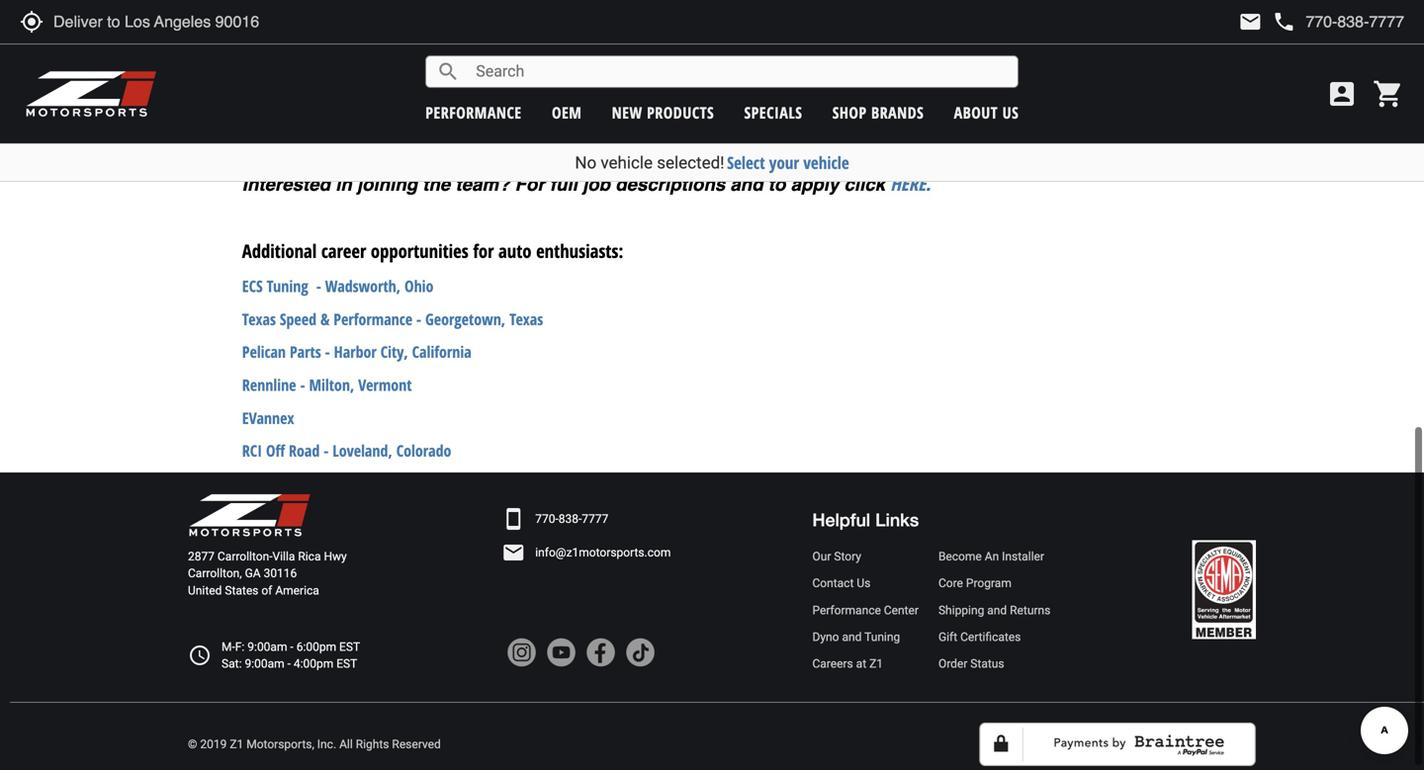 Task type: vqa. For each thing, say whether or not it's contained in the screenshot.
Villa
yes



Task type: locate. For each thing, give the bounding box(es) containing it.
texas speed & performance - georgetown, texas link
[[242, 308, 543, 330]]

1 horizontal spatial support
[[492, 107, 548, 132]]

for right looking
[[358, 17, 380, 39]]

support left oem link
[[492, 107, 548, 132]]

0 vertical spatial off
[[282, 107, 304, 132]]

1 horizontal spatial texas
[[509, 308, 543, 330]]

phone
[[1272, 10, 1296, 34]]

0 horizontal spatial us
[[857, 577, 871, 591]]

access_time
[[188, 644, 212, 668]]

0 vertical spatial in
[[787, 17, 802, 39]]

- left loveland,
[[324, 440, 329, 462]]

and down "search"
[[460, 107, 487, 132]]

0 vertical spatial specialist
[[415, 52, 482, 77]]

2877
[[188, 550, 215, 564]]

vehicle
[[803, 151, 849, 174], [601, 153, 653, 173]]

to inside the interested in joining the team? for full job descriptions and to apply click here .
[[768, 174, 786, 195]]

est right 6:00pm
[[339, 640, 360, 654]]

become an installer link
[[939, 548, 1051, 565]]

helpful
[[813, 509, 871, 531]]

and inside dyno and tuning link
[[842, 631, 862, 644]]

ecs tuning  - wadsworth, ohio
[[242, 275, 434, 297]]

and left your
[[730, 174, 763, 195]]

1 horizontal spatial the
[[423, 174, 450, 195]]

off up the tech
[[282, 107, 304, 132]]

0 vertical spatial est
[[339, 640, 360, 654]]

9:00am right f:
[[248, 640, 287, 654]]

account_box link
[[1321, 78, 1363, 110]]

apply
[[791, 174, 839, 195]]

1 vertical spatial sales
[[419, 107, 455, 132]]

- left 4:00pm
[[287, 657, 291, 671]]

our story
[[813, 550, 862, 564]]

for right the fill
[[560, 17, 582, 39]]

for left auto
[[473, 238, 494, 263]]

at right roles
[[740, 17, 755, 39]]

instagram link image
[[507, 638, 536, 668]]

vehicle right your
[[803, 151, 849, 174]]

to left the fill
[[517, 17, 533, 39]]

road inside sales and support specialist warehouse associate off road technical sales and support specialist tech writer
[[308, 107, 344, 132]]

my_location
[[20, 10, 44, 34]]

1 vertical spatial in
[[336, 174, 352, 195]]

&
[[321, 308, 330, 330]]

est
[[339, 640, 360, 654], [337, 657, 357, 671]]

road
[[308, 107, 344, 132], [289, 440, 320, 462]]

carrollton, left georgia:
[[807, 17, 892, 39]]

0 horizontal spatial for
[[358, 17, 380, 39]]

california
[[412, 341, 472, 363]]

full
[[550, 174, 578, 195]]

1 vertical spatial est
[[337, 657, 357, 671]]

2 vertical spatial z1
[[230, 738, 244, 752]]

z1 for careers at z1
[[870, 657, 883, 671]]

off right rci
[[266, 440, 285, 462]]

tuning
[[267, 275, 308, 297], [865, 631, 900, 644]]

0 vertical spatial performance
[[334, 308, 413, 330]]

evannex
[[242, 407, 294, 429]]

specialist up no
[[553, 107, 620, 132]]

z1 down dyno and tuning link
[[870, 657, 883, 671]]

us for contact us
[[857, 577, 871, 591]]

1 vertical spatial off
[[266, 440, 285, 462]]

in down writer
[[336, 174, 352, 195]]

1 vertical spatial us
[[857, 577, 871, 591]]

sales down associate
[[419, 107, 455, 132]]

careers at z1
[[813, 657, 883, 671]]

tech
[[282, 134, 314, 159]]

performance down wadsworth,
[[334, 308, 413, 330]]

0 horizontal spatial to
[[517, 17, 533, 39]]

carrollton, up united
[[188, 567, 242, 581]]

at
[[740, 17, 755, 39], [856, 657, 867, 671]]

ecs
[[242, 275, 263, 297]]

0 vertical spatial us
[[1003, 102, 1019, 123]]

1 vertical spatial carrollton,
[[188, 567, 242, 581]]

support up associate
[[354, 52, 411, 77]]

770-
[[535, 512, 559, 526]]

1 vertical spatial at
[[856, 657, 867, 671]]

0 vertical spatial carrollton,
[[807, 17, 892, 39]]

and inside shipping and returns link
[[987, 604, 1007, 618]]

770-838-7777 link
[[535, 511, 609, 528]]

carrollton, inside 2877 carrollton-villa rica hwy carrollton, ga 30116 united states of america
[[188, 567, 242, 581]]

0 horizontal spatial specialist
[[415, 52, 482, 77]]

shop brands link
[[833, 102, 924, 123]]

9:00am right sat:
[[245, 657, 284, 671]]

installer
[[1002, 550, 1044, 564]]

performance down contact us
[[813, 604, 881, 618]]

0 vertical spatial road
[[308, 107, 344, 132]]

0 horizontal spatial tuning
[[267, 275, 308, 297]]

technical
[[349, 107, 415, 132]]

hwy
[[324, 550, 347, 564]]

us right about
[[1003, 102, 1019, 123]]

pelican parts - harbor city, california link
[[242, 341, 472, 363]]

contact us link
[[813, 575, 919, 592]]

ga
[[245, 567, 261, 581]]

est right 4:00pm
[[337, 657, 357, 671]]

to right "select"
[[768, 174, 786, 195]]

dyno
[[813, 631, 839, 644]]

warehouse
[[282, 79, 363, 104]]

1 vertical spatial road
[[289, 440, 320, 462]]

sales up warehouse
[[282, 52, 318, 77]]

carrollton-
[[218, 550, 273, 564]]

we're
[[242, 17, 289, 39]]

careers
[[813, 657, 853, 671]]

and down core program link
[[987, 604, 1007, 618]]

support
[[354, 52, 411, 77], [492, 107, 548, 132]]

an
[[985, 550, 999, 564]]

vehicle up job
[[601, 153, 653, 173]]

vehicle inside 'no vehicle selected! select your vehicle'
[[601, 153, 653, 173]]

additional
[[242, 238, 317, 263]]

ecs tuning  - wadsworth, ohio link
[[242, 275, 434, 297]]

the right the fill
[[587, 17, 613, 39]]

about us
[[954, 102, 1019, 123]]

performance center link
[[813, 602, 919, 619]]

1 vertical spatial tuning
[[865, 631, 900, 644]]

rica
[[298, 550, 321, 564]]

pelican
[[242, 341, 286, 363]]

become
[[939, 550, 982, 564]]

facebook link image
[[586, 638, 615, 668]]

1 vertical spatial performance
[[813, 604, 881, 618]]

1 horizontal spatial to
[[768, 174, 786, 195]]

smartphone
[[502, 507, 525, 531]]

texas right georgetown,
[[509, 308, 543, 330]]

and up warehouse
[[322, 52, 349, 77]]

enthusiasts:
[[536, 238, 624, 263]]

road down the evannex link
[[289, 440, 320, 462]]

0 horizontal spatial performance
[[334, 308, 413, 330]]

1 horizontal spatial us
[[1003, 102, 1019, 123]]

career
[[321, 238, 366, 263]]

performance
[[426, 102, 522, 123]]

0 horizontal spatial texas
[[242, 308, 276, 330]]

no vehicle selected! select your vehicle
[[575, 151, 849, 174]]

2 horizontal spatial z1
[[870, 657, 883, 671]]

z1 motorsports logo image
[[25, 69, 158, 119]]

©
[[188, 738, 197, 752]]

0 horizontal spatial in
[[336, 174, 352, 195]]

- left 6:00pm
[[290, 640, 294, 654]]

performance link
[[426, 102, 522, 123]]

following
[[618, 17, 690, 39]]

f:
[[235, 640, 245, 654]]

interested in joining the team? for full job descriptions and to apply click here .
[[242, 171, 936, 196]]

1 horizontal spatial tuning
[[865, 631, 900, 644]]

and right 'dyno'
[[842, 631, 862, 644]]

new products link
[[612, 102, 714, 123]]

account_box
[[1326, 78, 1358, 110]]

1 horizontal spatial in
[[787, 17, 802, 39]]

z1 for © 2019 z1 motorsports, inc. all rights reserved
[[230, 738, 244, 752]]

0 horizontal spatial at
[[740, 17, 755, 39]]

the left team?
[[423, 174, 450, 195]]

1 horizontal spatial at
[[856, 657, 867, 671]]

0 horizontal spatial z1
[[230, 738, 244, 752]]

gift certificates
[[939, 631, 1021, 644]]

z1 right 2019
[[230, 738, 244, 752]]

tuning down performance center link
[[865, 631, 900, 644]]

pelican parts - harbor city, california
[[242, 341, 472, 363]]

tuning up speed
[[267, 275, 308, 297]]

the inside the interested in joining the team? for full job descriptions and to apply click here .
[[423, 174, 450, 195]]

0 vertical spatial sales
[[282, 52, 318, 77]]

0 vertical spatial support
[[354, 52, 411, 77]]

the for z1
[[385, 17, 411, 39]]

us down the 'our story' link
[[857, 577, 871, 591]]

specialist
[[415, 52, 482, 77], [553, 107, 620, 132]]

villa
[[273, 550, 295, 564]]

rennline - milton, vermont
[[242, 374, 412, 396]]

sales
[[282, 52, 318, 77], [419, 107, 455, 132]]

1 vertical spatial specialist
[[553, 107, 620, 132]]

texas up pelican
[[242, 308, 276, 330]]

z1 up search search box
[[760, 17, 782, 39]]

0 horizontal spatial vehicle
[[601, 153, 653, 173]]

1 vertical spatial to
[[768, 174, 786, 195]]

in up search search box
[[787, 17, 802, 39]]

0 horizontal spatial carrollton,
[[188, 567, 242, 581]]

0 horizontal spatial the
[[385, 17, 411, 39]]

1 horizontal spatial carrollton,
[[807, 17, 892, 39]]

road down warehouse
[[308, 107, 344, 132]]

the left right
[[385, 17, 411, 39]]

people
[[457, 17, 512, 39]]

1 vertical spatial z1
[[870, 657, 883, 671]]

the for here
[[423, 174, 450, 195]]

1 horizontal spatial for
[[473, 238, 494, 263]]

shipping and returns link
[[939, 602, 1051, 619]]

no
[[575, 153, 597, 173]]

order status
[[939, 657, 1005, 671]]

and inside the interested in joining the team? for full job descriptions and to apply click here .
[[730, 174, 763, 195]]

us for about us
[[1003, 102, 1019, 123]]

contact
[[813, 577, 854, 591]]

1 horizontal spatial sales
[[419, 107, 455, 132]]

- left milton,
[[300, 374, 305, 396]]

click
[[844, 174, 885, 195]]

program
[[966, 577, 1012, 591]]

at down dyno and tuning link
[[856, 657, 867, 671]]

we're looking for the right people to fill for the following roles at z1 in carrollton, georgia:
[[242, 17, 968, 39]]

0 vertical spatial tuning
[[267, 275, 308, 297]]

0 vertical spatial z1
[[760, 17, 782, 39]]

core
[[939, 577, 963, 591]]

america
[[275, 584, 319, 598]]

- right parts in the top of the page
[[325, 341, 330, 363]]

specialist down right
[[415, 52, 482, 77]]

mail link
[[1239, 10, 1262, 34]]



Task type: describe. For each thing, give the bounding box(es) containing it.
0 horizontal spatial support
[[354, 52, 411, 77]]

milton,
[[309, 374, 354, 396]]

0 vertical spatial 9:00am
[[248, 640, 287, 654]]

rennline
[[242, 374, 296, 396]]

rci
[[242, 440, 262, 462]]

m-
[[222, 640, 235, 654]]

youtube link image
[[546, 638, 576, 668]]

joining
[[357, 174, 418, 195]]

1 vertical spatial 9:00am
[[245, 657, 284, 671]]

georgia:
[[897, 17, 968, 39]]

gift certificates link
[[939, 629, 1051, 646]]

0 vertical spatial at
[[740, 17, 755, 39]]

evannex link
[[242, 407, 294, 429]]

1 vertical spatial support
[[492, 107, 548, 132]]

in inside the interested in joining the team? for full job descriptions and to apply click here .
[[336, 174, 352, 195]]

1 horizontal spatial performance
[[813, 604, 881, 618]]

sales and support specialist warehouse associate off road technical sales and support specialist tech writer
[[282, 52, 620, 159]]

of
[[261, 584, 272, 598]]

4:00pm
[[294, 657, 334, 671]]

1 horizontal spatial specialist
[[553, 107, 620, 132]]

team?
[[455, 174, 510, 195]]

rights
[[356, 738, 389, 752]]

.
[[926, 174, 931, 195]]

© 2019 z1 motorsports, inc. all rights reserved
[[188, 738, 441, 752]]

and for shipping
[[987, 604, 1007, 618]]

brands
[[871, 102, 924, 123]]

0 horizontal spatial sales
[[282, 52, 318, 77]]

oem link
[[552, 102, 582, 123]]

selected!
[[657, 153, 725, 173]]

united
[[188, 584, 222, 598]]

at inside careers at z1 link
[[856, 657, 867, 671]]

shop brands
[[833, 102, 924, 123]]

2877 carrollton-villa rica hwy carrollton, ga 30116 united states of america
[[188, 550, 347, 598]]

0 vertical spatial to
[[517, 17, 533, 39]]

7777
[[582, 512, 609, 526]]

speed
[[280, 308, 317, 330]]

roles
[[695, 17, 735, 39]]

rci off road - loveland, colorado
[[242, 440, 451, 462]]

search
[[436, 60, 460, 84]]

ohio
[[405, 275, 434, 297]]

our story link
[[813, 548, 919, 565]]

shipping
[[939, 604, 985, 618]]

info@z1motorsports.com link
[[535, 544, 671, 561]]

story
[[834, 550, 862, 564]]

become an installer
[[939, 550, 1044, 564]]

parts
[[290, 341, 321, 363]]

helpful links
[[813, 509, 919, 531]]

smartphone 770-838-7777
[[502, 507, 609, 531]]

contact us
[[813, 577, 871, 591]]

access_time m-f: 9:00am - 6:00pm est sat: 9:00am - 4:00pm est
[[188, 640, 360, 671]]

dyno and tuning link
[[813, 629, 919, 646]]

performance center
[[813, 604, 919, 618]]

2 texas from the left
[[509, 308, 543, 330]]

tiktok link image
[[625, 638, 655, 668]]

for
[[515, 174, 545, 195]]

motorsports,
[[247, 738, 314, 752]]

core program link
[[939, 575, 1051, 592]]

order status link
[[939, 656, 1051, 673]]

2 horizontal spatial the
[[587, 17, 613, 39]]

sat:
[[222, 657, 242, 671]]

vermont
[[358, 374, 412, 396]]

associate
[[367, 79, 434, 104]]

inc.
[[317, 738, 336, 752]]

1 horizontal spatial z1
[[760, 17, 782, 39]]

and for dyno
[[842, 631, 862, 644]]

georgetown,
[[425, 308, 506, 330]]

states
[[225, 584, 259, 598]]

1 texas from the left
[[242, 308, 276, 330]]

Search search field
[[460, 56, 1018, 87]]

links
[[876, 509, 919, 531]]

job
[[583, 174, 610, 195]]

center
[[884, 604, 919, 618]]

rennline - milton, vermont link
[[242, 374, 412, 396]]

certificates
[[961, 631, 1021, 644]]

all
[[339, 738, 353, 752]]

mail
[[1239, 10, 1262, 34]]

1 horizontal spatial vehicle
[[803, 151, 849, 174]]

descriptions
[[615, 174, 725, 195]]

2 horizontal spatial for
[[560, 17, 582, 39]]

colorado
[[396, 440, 451, 462]]

texas speed & performance - georgetown, texas
[[242, 308, 543, 330]]

select
[[727, 151, 765, 174]]

wadsworth,
[[325, 275, 401, 297]]

auto
[[499, 238, 532, 263]]

- down ohio
[[416, 308, 421, 330]]

off inside sales and support specialist warehouse associate off road technical sales and support specialist tech writer
[[282, 107, 304, 132]]

new
[[612, 102, 643, 123]]

returns
[[1010, 604, 1051, 618]]

30116
[[264, 567, 297, 581]]

and for sales
[[322, 52, 349, 77]]

fill
[[538, 17, 555, 39]]

shopping_cart
[[1373, 78, 1405, 110]]

writer
[[318, 134, 364, 159]]

z1 company logo image
[[188, 493, 312, 539]]

sema member logo image
[[1192, 541, 1256, 640]]

mail phone
[[1239, 10, 1296, 34]]



